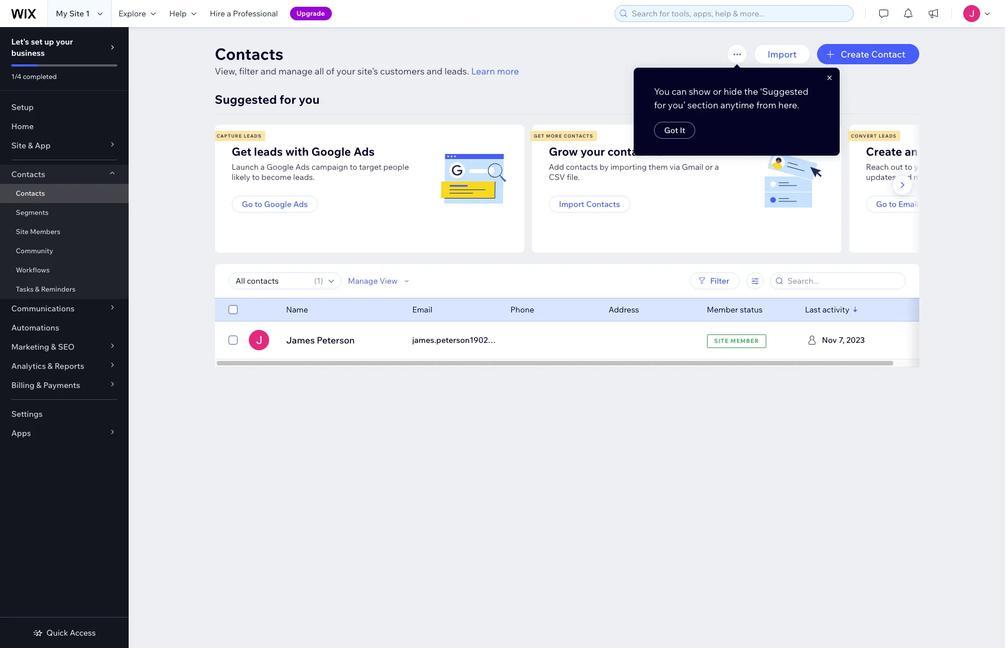 Task type: locate. For each thing, give the bounding box(es) containing it.
manage view
[[348, 276, 398, 286]]

1 horizontal spatial leads
[[879, 133, 897, 139]]

them
[[649, 162, 668, 172]]

list
[[213, 125, 1005, 253]]

of
[[326, 65, 335, 77]]

1 vertical spatial marketing
[[11, 342, 49, 352]]

leads. right the become
[[293, 172, 315, 182]]

manage view button
[[348, 276, 411, 286]]

to inside button
[[889, 199, 897, 209]]

0 vertical spatial with
[[285, 145, 309, 159]]

and right 'filter' at left
[[261, 65, 277, 77]]

1 vertical spatial leads.
[[293, 172, 315, 182]]

or left hide
[[713, 86, 722, 97]]

1 vertical spatial 1
[[317, 276, 321, 286]]

1 vertical spatial with
[[977, 162, 993, 172]]

leads up get
[[244, 133, 262, 139]]

to inside create an email campaign reach out to your subscribers with new
[[905, 162, 913, 172]]

leads right convert
[[879, 133, 897, 139]]

for
[[280, 92, 296, 107], [654, 99, 666, 111]]

2 go from the left
[[876, 199, 887, 209]]

0 horizontal spatial go
[[242, 199, 253, 209]]

& right tasks
[[35, 285, 40, 294]]

1 horizontal spatial leads.
[[445, 65, 469, 77]]

None checkbox
[[228, 303, 237, 317], [228, 334, 237, 347], [228, 303, 237, 317], [228, 334, 237, 347]]

1 vertical spatial create
[[866, 145, 902, 159]]

with inside create an email campaign reach out to your subscribers with new
[[977, 162, 993, 172]]

1
[[86, 8, 90, 19], [317, 276, 321, 286]]

2 horizontal spatial a
[[715, 162, 719, 172]]

nov 7, 2023
[[822, 335, 865, 345]]

status
[[740, 305, 763, 315]]

site down "segments"
[[16, 227, 29, 236]]

0 horizontal spatial campaign
[[312, 162, 348, 172]]

a down leads
[[260, 162, 265, 172]]

become
[[261, 172, 292, 182]]

1 horizontal spatial import
[[768, 49, 797, 60]]

1 horizontal spatial and
[[427, 65, 443, 77]]

or
[[713, 86, 722, 97], [705, 162, 713, 172]]

create up reach
[[866, 145, 902, 159]]

view,
[[215, 65, 237, 77]]

import up 'suggested
[[768, 49, 797, 60]]

0 horizontal spatial with
[[285, 145, 309, 159]]

google
[[311, 145, 351, 159], [267, 162, 294, 172], [264, 199, 292, 209]]

import for import contacts
[[559, 199, 585, 209]]

you
[[654, 86, 670, 97]]

2 leads from the left
[[879, 133, 897, 139]]

)
[[321, 276, 323, 286]]

1 vertical spatial ads
[[296, 162, 310, 172]]

marketing & seo
[[11, 342, 75, 352]]

professional
[[233, 8, 278, 19]]

1 horizontal spatial email
[[899, 199, 919, 209]]

my
[[56, 8, 67, 19]]

1 and from the left
[[261, 65, 277, 77]]

automations
[[11, 323, 59, 333]]

& right the billing
[[36, 380, 41, 391]]

1 vertical spatial or
[[705, 162, 713, 172]]

contacts up 'filter' at left
[[215, 44, 284, 64]]

customers
[[380, 65, 425, 77]]

to left target
[[350, 162, 357, 172]]

site member
[[714, 337, 759, 345]]

contacts inside contacts view, filter and manage all of your site's customers and leads. learn more
[[215, 44, 284, 64]]

view right nov
[[841, 335, 862, 346]]

sidebar element
[[0, 27, 129, 649]]

hire
[[210, 8, 225, 19]]

peterson
[[317, 335, 355, 346]]

with inside get leads with google ads launch a google ads campaign to target people likely to become leads.
[[285, 145, 309, 159]]

to
[[350, 162, 357, 172], [905, 162, 913, 172], [252, 172, 260, 182], [255, 199, 262, 209], [889, 199, 897, 209]]

0 vertical spatial campaign
[[952, 145, 1005, 159]]

1 horizontal spatial a
[[260, 162, 265, 172]]

get leads with google ads launch a google ads campaign to target people likely to become leads.
[[232, 145, 409, 182]]

& inside dropdown button
[[51, 342, 56, 352]]

your right up
[[56, 37, 73, 47]]

for left you
[[280, 92, 296, 107]]

member down status at right top
[[731, 337, 759, 345]]

site for site member
[[714, 337, 729, 345]]

section
[[688, 99, 719, 111]]

go down likely at the top left of the page
[[242, 199, 253, 209]]

ads inside button
[[293, 199, 308, 209]]

1 vertical spatial campaign
[[312, 162, 348, 172]]

community
[[16, 247, 53, 255]]

2 vertical spatial google
[[264, 199, 292, 209]]

Search for tools, apps, help & more... field
[[629, 6, 850, 21]]

to down out
[[889, 199, 897, 209]]

upgrade button
[[290, 7, 332, 20]]

james
[[286, 335, 315, 346]]

0 horizontal spatial and
[[261, 65, 277, 77]]

1 vertical spatial import
[[559, 199, 585, 209]]

( 1 )
[[314, 276, 323, 286]]

site members
[[16, 227, 60, 236]]

create left contact
[[841, 49, 870, 60]]

create for contact
[[841, 49, 870, 60]]

your down an in the right top of the page
[[914, 162, 931, 172]]

1 horizontal spatial view
[[841, 335, 862, 346]]

0 vertical spatial 1
[[86, 8, 90, 19]]

1/4 completed
[[11, 72, 57, 81]]

and
[[261, 65, 277, 77], [427, 65, 443, 77]]

get
[[534, 133, 545, 139]]

to right out
[[905, 162, 913, 172]]

a
[[227, 8, 231, 19], [260, 162, 265, 172], [715, 162, 719, 172]]

2 and from the left
[[427, 65, 443, 77]]

create inside create contact button
[[841, 49, 870, 60]]

got
[[665, 125, 678, 135]]

1 horizontal spatial 1
[[317, 276, 321, 286]]

0 horizontal spatial leads.
[[293, 172, 315, 182]]

site down home
[[11, 141, 26, 151]]

my site 1
[[56, 8, 90, 19]]

app
[[35, 141, 51, 151]]

all
[[315, 65, 324, 77]]

contacts down site & app on the left of page
[[11, 169, 45, 180]]

site inside popup button
[[11, 141, 26, 151]]

1 leads from the left
[[244, 133, 262, 139]]

leads. left the learn at left top
[[445, 65, 469, 77]]

1 horizontal spatial for
[[654, 99, 666, 111]]

an
[[905, 145, 918, 159]]

& left app at the left top
[[28, 141, 33, 151]]

more
[[546, 133, 562, 139]]

import contacts
[[559, 199, 620, 209]]

0 vertical spatial email
[[899, 199, 919, 209]]

view right manage
[[380, 276, 398, 286]]

0 horizontal spatial marketing
[[11, 342, 49, 352]]

contacts down by
[[586, 199, 620, 209]]

go for get
[[242, 199, 253, 209]]

members
[[30, 227, 60, 236]]

last activity
[[805, 305, 850, 315]]

campaign left target
[[312, 162, 348, 172]]

set
[[31, 37, 43, 47]]

1/4
[[11, 72, 21, 81]]

your up contacts
[[581, 145, 605, 159]]

go down reach
[[876, 199, 887, 209]]

import inside button
[[768, 49, 797, 60]]

with left new
[[977, 162, 993, 172]]

site & app
[[11, 141, 51, 151]]

get more contacts
[[534, 133, 593, 139]]

go inside go to email marketing button
[[876, 199, 887, 209]]

ads up target
[[354, 145, 375, 159]]

let's set up your business
[[11, 37, 73, 58]]

go inside go to google ads button
[[242, 199, 253, 209]]

marketing up 'analytics'
[[11, 342, 49, 352]]

0 vertical spatial ads
[[354, 145, 375, 159]]

by
[[600, 162, 609, 172]]

or inside grow your contact list add contacts by importing them via gmail or a csv file.
[[705, 162, 713, 172]]

filter
[[710, 276, 730, 286]]

to right likely at the top left of the page
[[252, 172, 260, 182]]

contacts
[[564, 133, 593, 139]]

your
[[56, 37, 73, 47], [337, 65, 355, 77], [581, 145, 605, 159], [914, 162, 931, 172]]

go to google ads button
[[232, 196, 318, 213]]

setup link
[[0, 98, 129, 117]]

site for site & app
[[11, 141, 26, 151]]

1 vertical spatial google
[[267, 162, 294, 172]]

member left status at right top
[[707, 305, 738, 315]]

0 vertical spatial create
[[841, 49, 870, 60]]

1 right my
[[86, 8, 90, 19]]

hire a professional link
[[203, 0, 285, 27]]

campaign
[[952, 145, 1005, 159], [312, 162, 348, 172]]

your inside create an email campaign reach out to your subscribers with new
[[914, 162, 931, 172]]

settings link
[[0, 405, 129, 424]]

0 vertical spatial import
[[768, 49, 797, 60]]

0 vertical spatial leads.
[[445, 65, 469, 77]]

ads right the become
[[296, 162, 310, 172]]

upgrade
[[297, 9, 325, 17]]

create inside create an email campaign reach out to your subscribers with new
[[866, 145, 902, 159]]

leads
[[254, 145, 283, 159]]

or right the gmail at top right
[[705, 162, 713, 172]]

create
[[841, 49, 870, 60], [866, 145, 902, 159]]

1 horizontal spatial go
[[876, 199, 887, 209]]

1 horizontal spatial campaign
[[952, 145, 1005, 159]]

1 left manage
[[317, 276, 321, 286]]

create contact
[[841, 49, 906, 60]]

home
[[11, 121, 34, 132]]

go to email marketing button
[[866, 196, 969, 213]]

with right leads
[[285, 145, 309, 159]]

leads. inside get leads with google ads launch a google ads campaign to target people likely to become leads.
[[293, 172, 315, 182]]

0 vertical spatial or
[[713, 86, 722, 97]]

0 horizontal spatial view
[[380, 276, 398, 286]]

1 go from the left
[[242, 199, 253, 209]]

1 horizontal spatial marketing
[[921, 199, 959, 209]]

to down the become
[[255, 199, 262, 209]]

site down member status
[[714, 337, 729, 345]]

view
[[380, 276, 398, 286], [841, 335, 862, 346]]

marketing down subscribers
[[921, 199, 959, 209]]

communications
[[11, 304, 75, 314]]

& for tasks
[[35, 285, 40, 294]]

google inside button
[[264, 199, 292, 209]]

0 vertical spatial marketing
[[921, 199, 959, 209]]

7,
[[839, 335, 845, 345]]

go to google ads
[[242, 199, 308, 209]]

& for analytics
[[48, 361, 53, 371]]

1 horizontal spatial with
[[977, 162, 993, 172]]

a right the gmail at top right
[[715, 162, 719, 172]]

and right customers
[[427, 65, 443, 77]]

contacts view, filter and manage all of your site's customers and leads. learn more
[[215, 44, 519, 77]]

for down you
[[654, 99, 666, 111]]

& left seo
[[51, 342, 56, 352]]

ads down get leads with google ads launch a google ads campaign to target people likely to become leads.
[[293, 199, 308, 209]]

a right hire
[[227, 8, 231, 19]]

site right my
[[69, 8, 84, 19]]

& left "reports"
[[48, 361, 53, 371]]

create contact button
[[817, 44, 919, 64]]

apps
[[11, 428, 31, 439]]

james peterson image
[[249, 330, 269, 351]]

0 horizontal spatial import
[[559, 199, 585, 209]]

1 vertical spatial email
[[412, 305, 432, 315]]

import inside "button"
[[559, 199, 585, 209]]

0 horizontal spatial leads
[[244, 133, 262, 139]]

view link
[[827, 330, 875, 351]]

2 vertical spatial ads
[[293, 199, 308, 209]]

import for import
[[768, 49, 797, 60]]

campaign up new
[[952, 145, 1005, 159]]

import down file.
[[559, 199, 585, 209]]

a inside get leads with google ads launch a google ads campaign to target people likely to become leads.
[[260, 162, 265, 172]]

more
[[497, 65, 519, 77]]

convert
[[851, 133, 877, 139]]

site
[[69, 8, 84, 19], [11, 141, 26, 151], [16, 227, 29, 236], [714, 337, 729, 345]]

0 horizontal spatial email
[[412, 305, 432, 315]]

your right of
[[337, 65, 355, 77]]



Task type: describe. For each thing, give the bounding box(es) containing it.
seo
[[58, 342, 75, 352]]

filter
[[239, 65, 259, 77]]

name
[[286, 305, 308, 315]]

0 horizontal spatial for
[[280, 92, 296, 107]]

payments
[[43, 380, 80, 391]]

can
[[672, 86, 687, 97]]

reports
[[55, 361, 84, 371]]

business
[[11, 48, 45, 58]]

contacts button
[[0, 165, 129, 184]]

explore
[[118, 8, 146, 19]]

0 vertical spatial view
[[380, 276, 398, 286]]

campaign inside create an email campaign reach out to your subscribers with new
[[952, 145, 1005, 159]]

show
[[689, 86, 711, 97]]

convert leads
[[851, 133, 897, 139]]

Unsaved view field
[[232, 273, 311, 289]]

billing
[[11, 380, 35, 391]]

grow
[[549, 145, 578, 159]]

launch
[[232, 162, 259, 172]]

get
[[232, 145, 251, 159]]

out
[[891, 162, 903, 172]]

suggested for you
[[215, 92, 320, 107]]

activity
[[823, 305, 850, 315]]

gmail
[[682, 162, 704, 172]]

phone
[[511, 305, 534, 315]]

setup
[[11, 102, 34, 112]]

list
[[651, 145, 668, 159]]

0 horizontal spatial a
[[227, 8, 231, 19]]

campaign inside get leads with google ads launch a google ads campaign to target people likely to become leads.
[[312, 162, 348, 172]]

add
[[549, 162, 564, 172]]

got it
[[665, 125, 686, 135]]

workflows link
[[0, 261, 129, 280]]

likely
[[232, 172, 250, 182]]

site's
[[357, 65, 378, 77]]

analytics & reports button
[[0, 357, 129, 376]]

site for site members
[[16, 227, 29, 236]]

tasks
[[16, 285, 34, 294]]

tasks & reminders
[[16, 285, 75, 294]]

let's
[[11, 37, 29, 47]]

import button
[[754, 44, 810, 64]]

Search... field
[[784, 273, 902, 289]]

& for marketing
[[51, 342, 56, 352]]

community link
[[0, 242, 129, 261]]

to inside button
[[255, 199, 262, 209]]

billing & payments
[[11, 380, 80, 391]]

your inside grow your contact list add contacts by importing them via gmail or a csv file.
[[581, 145, 605, 159]]

email
[[921, 145, 950, 159]]

your inside contacts view, filter and manage all of your site's customers and leads. learn more
[[337, 65, 355, 77]]

marketing inside dropdown button
[[11, 342, 49, 352]]

it
[[680, 125, 686, 135]]

contacts inside "button"
[[586, 199, 620, 209]]

hire a professional
[[210, 8, 278, 19]]

list containing get leads with google ads
[[213, 125, 1005, 253]]

hide
[[724, 86, 743, 97]]

capture
[[217, 133, 242, 139]]

access
[[70, 628, 96, 638]]

james.peterson1902@gmail.com
[[412, 335, 534, 345]]

marketing inside button
[[921, 199, 959, 209]]

email inside button
[[899, 199, 919, 209]]

capture leads
[[217, 133, 262, 139]]

create for an
[[866, 145, 902, 159]]

contacts link
[[0, 184, 129, 203]]

'suggested
[[761, 86, 809, 97]]

learn
[[471, 65, 495, 77]]

leads. inside contacts view, filter and manage all of your site's customers and leads. learn more
[[445, 65, 469, 77]]

contact
[[608, 145, 649, 159]]

contact
[[872, 49, 906, 60]]

quick
[[46, 628, 68, 638]]

via
[[670, 162, 680, 172]]

analytics
[[11, 361, 46, 371]]

filter button
[[690, 273, 740, 290]]

leads for get
[[244, 133, 262, 139]]

go to email marketing
[[876, 199, 959, 209]]

create an email campaign reach out to your subscribers with new
[[866, 145, 1005, 182]]

contacts inside popup button
[[11, 169, 45, 180]]

0 vertical spatial member
[[707, 305, 738, 315]]

the
[[745, 86, 759, 97]]

reminders
[[41, 285, 75, 294]]

leads for create
[[879, 133, 897, 139]]

or inside you can show or hide the 'suggested for you' section anytime from here.
[[713, 86, 722, 97]]

& for site
[[28, 141, 33, 151]]

got it button
[[654, 122, 696, 139]]

you
[[299, 92, 320, 107]]

importing
[[611, 162, 647, 172]]

target
[[359, 162, 382, 172]]

quick access
[[46, 628, 96, 638]]

1 vertical spatial view
[[841, 335, 862, 346]]

0 horizontal spatial 1
[[86, 8, 90, 19]]

segments link
[[0, 203, 129, 222]]

go for create
[[876, 199, 887, 209]]

your inside let's set up your business
[[56, 37, 73, 47]]

import contacts button
[[549, 196, 630, 213]]

anytime
[[721, 99, 755, 111]]

workflows
[[16, 266, 50, 274]]

last
[[805, 305, 821, 315]]

people
[[383, 162, 409, 172]]

from
[[757, 99, 777, 111]]

for inside you can show or hide the 'suggested for you' section anytime from here.
[[654, 99, 666, 111]]

& for billing
[[36, 380, 41, 391]]

completed
[[23, 72, 57, 81]]

new
[[995, 162, 1005, 172]]

2023
[[847, 335, 865, 345]]

nov
[[822, 335, 837, 345]]

a inside grow your contact list add contacts by importing them via gmail or a csv file.
[[715, 162, 719, 172]]

james peterson
[[286, 335, 355, 346]]

billing & payments button
[[0, 376, 129, 395]]

contacts
[[566, 162, 598, 172]]

0 vertical spatial google
[[311, 145, 351, 159]]

help button
[[162, 0, 203, 27]]

contacts up "segments"
[[16, 189, 45, 198]]

1 vertical spatial member
[[731, 337, 759, 345]]

file.
[[567, 172, 580, 182]]

tasks & reminders link
[[0, 280, 129, 299]]

manage
[[348, 276, 378, 286]]

subscribers
[[933, 162, 976, 172]]



Task type: vqa. For each thing, say whether or not it's contained in the screenshot.
1/7 COMPLETED
no



